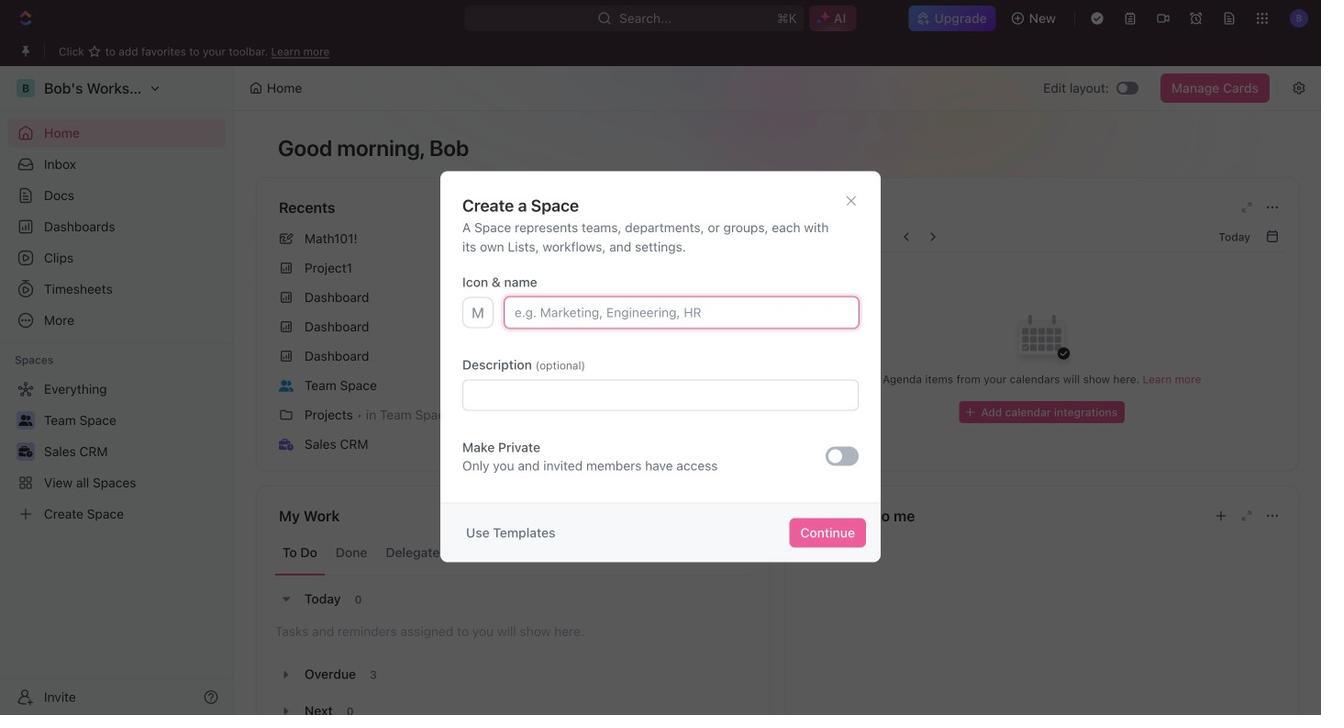 Task type: vqa. For each thing, say whether or not it's contained in the screenshot.
first Complete from the bottom
no



Task type: locate. For each thing, give the bounding box(es) containing it.
tree
[[7, 374, 226, 529]]

dialog
[[441, 171, 881, 562]]

tree inside sidebar navigation
[[7, 374, 226, 529]]

None field
[[463, 380, 859, 411]]

user group image
[[279, 380, 294, 392]]

tab list
[[275, 531, 751, 575]]

e.g. Marketing, Engineering, HR field
[[505, 297, 859, 328]]

business time image
[[279, 439, 294, 450]]



Task type: describe. For each thing, give the bounding box(es) containing it.
sidebar navigation
[[0, 66, 234, 715]]



